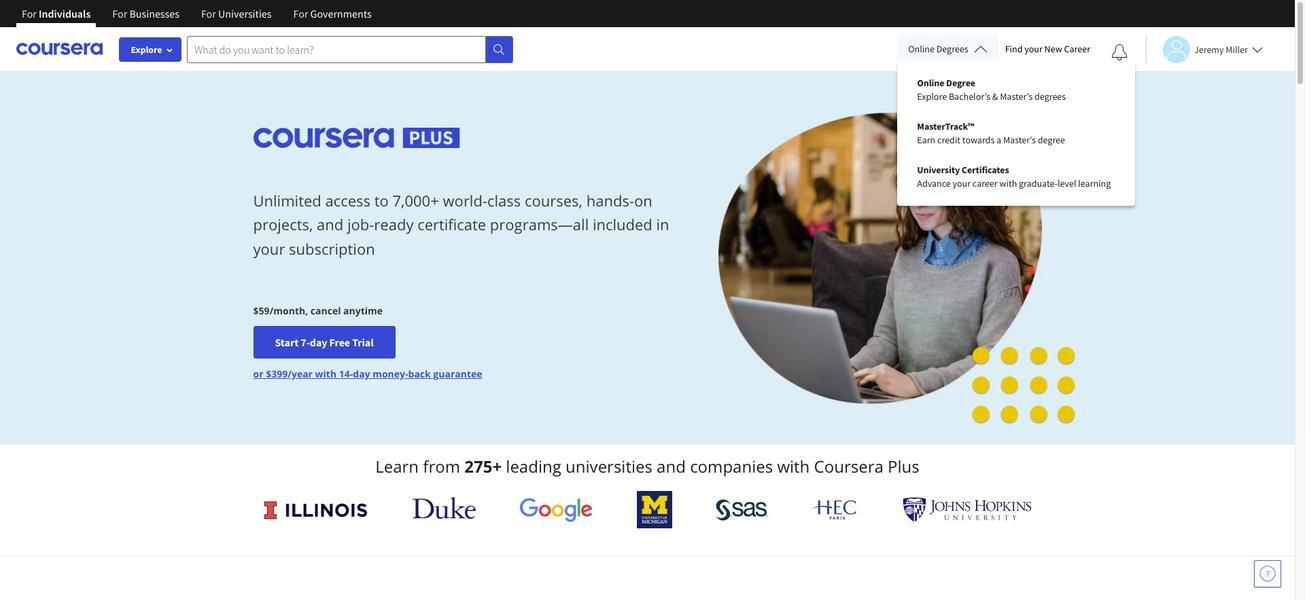 Task type: describe. For each thing, give the bounding box(es) containing it.
businesses
[[129, 7, 179, 20]]

learning
[[1078, 177, 1111, 190]]

explore inside explore "popup button"
[[131, 44, 162, 56]]

back
[[408, 368, 431, 381]]

mastertrack™ earn credit towards a master's degree
[[917, 120, 1065, 146]]

for governments
[[293, 7, 372, 20]]

learn from 275+ leading universities and companies with coursera plus
[[375, 455, 919, 478]]

for individuals
[[22, 7, 91, 20]]

university of michigan image
[[637, 491, 672, 529]]

a
[[996, 134, 1001, 146]]

or $399 /year with 14-day money-back guarantee
[[253, 368, 482, 381]]

&
[[992, 90, 998, 103]]

coursera
[[814, 455, 883, 478]]

from
[[423, 455, 460, 478]]

online degree explore bachelor's & master's degrees
[[917, 77, 1066, 103]]

learn
[[375, 455, 419, 478]]

university certificates advance your career with graduate-level learning
[[917, 164, 1111, 190]]

for for universities
[[201, 7, 216, 20]]

find your new career
[[1005, 43, 1090, 55]]

universities
[[566, 455, 652, 478]]

new
[[1044, 43, 1062, 55]]

money-
[[373, 368, 408, 381]]

johns hopkins university image
[[903, 498, 1032, 523]]

online degrees
[[908, 43, 968, 55]]

universities
[[218, 7, 272, 20]]

start 7-day free trial button
[[253, 326, 395, 359]]

hec paris image
[[812, 496, 859, 524]]

leading
[[506, 455, 561, 478]]

for for businesses
[[112, 7, 127, 20]]

your inside university certificates advance your career with graduate-level learning
[[953, 177, 971, 190]]

projects,
[[253, 214, 313, 235]]

$59
[[253, 305, 269, 318]]

1 vertical spatial day
[[353, 368, 370, 381]]

jeremy miller
[[1194, 43, 1248, 55]]

career
[[1064, 43, 1090, 55]]

plus
[[888, 455, 919, 478]]

start
[[275, 336, 299, 350]]

show notifications image
[[1111, 44, 1128, 60]]

miller
[[1226, 43, 1248, 55]]

google image
[[520, 498, 593, 523]]

1 horizontal spatial with
[[777, 455, 810, 478]]

credit
[[937, 134, 960, 146]]

duke university image
[[413, 498, 476, 519]]

advance
[[917, 177, 951, 190]]

14-
[[339, 368, 353, 381]]

career
[[973, 177, 998, 190]]

in
[[656, 214, 669, 235]]

level
[[1058, 177, 1076, 190]]

towards
[[962, 134, 995, 146]]

graduate-
[[1019, 177, 1058, 190]]

included
[[593, 214, 652, 235]]

or
[[253, 368, 263, 381]]

1 vertical spatial with
[[315, 368, 337, 381]]

hands-
[[586, 190, 634, 211]]



Task type: locate. For each thing, give the bounding box(es) containing it.
0 vertical spatial with
[[999, 177, 1017, 190]]

individuals
[[39, 7, 91, 20]]

university of illinois at urbana-champaign image
[[263, 499, 369, 521]]

jeremy miller button
[[1145, 36, 1263, 63]]

0 vertical spatial and
[[317, 214, 343, 235]]

and up university of michigan image
[[657, 455, 686, 478]]

on
[[634, 190, 652, 211]]

unlimited
[[253, 190, 321, 211]]

for for governments
[[293, 7, 308, 20]]

0 vertical spatial master's
[[1000, 90, 1033, 103]]

coursera image
[[16, 38, 103, 60]]

and inside unlimited access to 7,000+ world-class courses, hands-on projects, and job-ready certificate programs—all included in your subscription
[[317, 214, 343, 235]]

for left 'universities'
[[201, 7, 216, 20]]

with right career
[[999, 177, 1017, 190]]

certificates
[[962, 164, 1009, 176]]

for left governments
[[293, 7, 308, 20]]

$399
[[266, 368, 288, 381]]

online
[[908, 43, 935, 55], [917, 77, 944, 89]]

7,000+
[[393, 190, 439, 211]]

online left degree
[[917, 77, 944, 89]]

online left degrees
[[908, 43, 935, 55]]

1 vertical spatial online
[[917, 77, 944, 89]]

find
[[1005, 43, 1023, 55]]

degrees
[[936, 43, 968, 55]]

your down projects,
[[253, 238, 285, 259]]

online inside online degree explore bachelor's & master's degrees
[[917, 77, 944, 89]]

explore down degree
[[917, 90, 947, 103]]

day left money-
[[353, 368, 370, 381]]

for for individuals
[[22, 7, 37, 20]]

$59 /month, cancel anytime
[[253, 305, 383, 318]]

for left businesses
[[112, 7, 127, 20]]

online for online degrees
[[908, 43, 935, 55]]

subscription
[[289, 238, 375, 259]]

and
[[317, 214, 343, 235], [657, 455, 686, 478]]

What do you want to learn? text field
[[187, 36, 486, 63]]

explore inside online degree explore bachelor's & master's degrees
[[917, 90, 947, 103]]

mastertrack™
[[917, 120, 974, 133]]

online inside dropdown button
[[908, 43, 935, 55]]

with left coursera
[[777, 455, 810, 478]]

7-
[[301, 336, 310, 350]]

ready
[[374, 214, 414, 235]]

courses,
[[525, 190, 582, 211]]

with
[[999, 177, 1017, 190], [315, 368, 337, 381], [777, 455, 810, 478]]

master's for &
[[1000, 90, 1033, 103]]

3 for from the left
[[201, 7, 216, 20]]

with inside university certificates advance your career with graduate-level learning
[[999, 177, 1017, 190]]

sas image
[[716, 499, 768, 521]]

1 horizontal spatial day
[[353, 368, 370, 381]]

degree
[[1038, 134, 1065, 146]]

anytime
[[343, 305, 383, 318]]

online for online degree explore bachelor's & master's degrees
[[917, 77, 944, 89]]

0 horizontal spatial and
[[317, 214, 343, 235]]

1 for from the left
[[22, 7, 37, 20]]

/month,
[[269, 305, 308, 318]]

to
[[374, 190, 389, 211]]

1 vertical spatial and
[[657, 455, 686, 478]]

coursera plus image
[[253, 128, 460, 148]]

2 horizontal spatial with
[[999, 177, 1017, 190]]

your left career
[[953, 177, 971, 190]]

governments
[[310, 7, 372, 20]]

275+
[[464, 455, 502, 478]]

day
[[310, 336, 327, 350], [353, 368, 370, 381]]

day left "free" on the bottom
[[310, 336, 327, 350]]

jeremy
[[1194, 43, 1224, 55]]

0 vertical spatial your
[[1024, 43, 1043, 55]]

guarantee
[[433, 368, 482, 381]]

find your new career link
[[998, 41, 1097, 58]]

your right find
[[1024, 43, 1043, 55]]

1 vertical spatial master's
[[1003, 134, 1036, 146]]

2 vertical spatial your
[[253, 238, 285, 259]]

for businesses
[[112, 7, 179, 20]]

master's right &
[[1000, 90, 1033, 103]]

for left individuals
[[22, 7, 37, 20]]

1 vertical spatial your
[[953, 177, 971, 190]]

trial
[[352, 336, 374, 350]]

job-
[[347, 214, 374, 235]]

university
[[917, 164, 960, 176]]

access
[[325, 190, 370, 211]]

explore down the for businesses
[[131, 44, 162, 56]]

degree
[[946, 77, 975, 89]]

0 horizontal spatial day
[[310, 336, 327, 350]]

world-
[[443, 190, 487, 211]]

companies
[[690, 455, 773, 478]]

certificate
[[417, 214, 486, 235]]

explore button
[[119, 37, 181, 62]]

explore
[[131, 44, 162, 56], [917, 90, 947, 103]]

degrees
[[1035, 90, 1066, 103]]

bachelor's
[[949, 90, 990, 103]]

online degrees button
[[897, 34, 998, 64]]

banner navigation
[[11, 0, 382, 37]]

/year
[[288, 368, 313, 381]]

2 for from the left
[[112, 7, 127, 20]]

4 for from the left
[[293, 7, 308, 20]]

2 vertical spatial with
[[777, 455, 810, 478]]

for
[[22, 7, 37, 20], [112, 7, 127, 20], [201, 7, 216, 20], [293, 7, 308, 20]]

master's for a
[[1003, 134, 1036, 146]]

help center image
[[1260, 566, 1276, 583]]

0 vertical spatial explore
[[131, 44, 162, 56]]

unlimited access to 7,000+ world-class courses, hands-on projects, and job-ready certificate programs—all included in your subscription
[[253, 190, 669, 259]]

1 horizontal spatial explore
[[917, 90, 947, 103]]

master's inside online degree explore bachelor's & master's degrees
[[1000, 90, 1033, 103]]

your
[[1024, 43, 1043, 55], [953, 177, 971, 190], [253, 238, 285, 259]]

for universities
[[201, 7, 272, 20]]

master's right the a
[[1003, 134, 1036, 146]]

None search field
[[187, 36, 513, 63]]

1 horizontal spatial and
[[657, 455, 686, 478]]

and up subscription
[[317, 214, 343, 235]]

cancel
[[311, 305, 341, 318]]

day inside button
[[310, 336, 327, 350]]

free
[[329, 336, 350, 350]]

0 vertical spatial day
[[310, 336, 327, 350]]

0 horizontal spatial your
[[253, 238, 285, 259]]

earn
[[917, 134, 935, 146]]

0 vertical spatial online
[[908, 43, 935, 55]]

class
[[487, 190, 521, 211]]

0 horizontal spatial with
[[315, 368, 337, 381]]

with left 14-
[[315, 368, 337, 381]]

2 horizontal spatial your
[[1024, 43, 1043, 55]]

your inside unlimited access to 7,000+ world-class courses, hands-on projects, and job-ready certificate programs—all included in your subscription
[[253, 238, 285, 259]]

master's inside "mastertrack™ earn credit towards a master's degree"
[[1003, 134, 1036, 146]]

0 horizontal spatial explore
[[131, 44, 162, 56]]

master's
[[1000, 90, 1033, 103], [1003, 134, 1036, 146]]

1 vertical spatial explore
[[917, 90, 947, 103]]

1 horizontal spatial your
[[953, 177, 971, 190]]

online degrees menu
[[906, 68, 1126, 198]]

programs—all
[[490, 214, 589, 235]]

start 7-day free trial
[[275, 336, 374, 350]]



Task type: vqa. For each thing, say whether or not it's contained in the screenshot.
Certificate
yes



